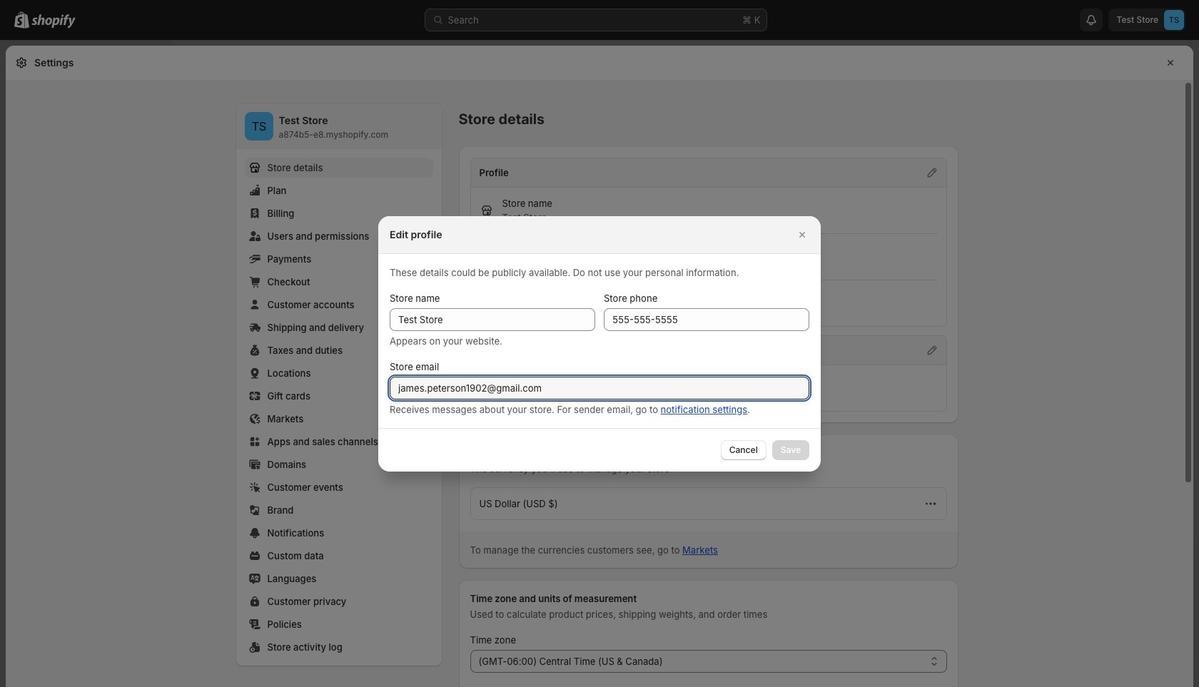 Task type: vqa. For each thing, say whether or not it's contained in the screenshot.
Shopify Image
yes



Task type: locate. For each thing, give the bounding box(es) containing it.
settings dialog
[[6, 46, 1194, 688]]

dialog
[[0, 216, 1200, 472]]

None text field
[[390, 308, 596, 331], [604, 308, 810, 331], [390, 377, 810, 400], [390, 308, 596, 331], [604, 308, 810, 331], [390, 377, 810, 400]]



Task type: describe. For each thing, give the bounding box(es) containing it.
shopify image
[[31, 14, 76, 29]]

shop settings menu element
[[236, 104, 442, 666]]

test store image
[[245, 112, 273, 141]]



